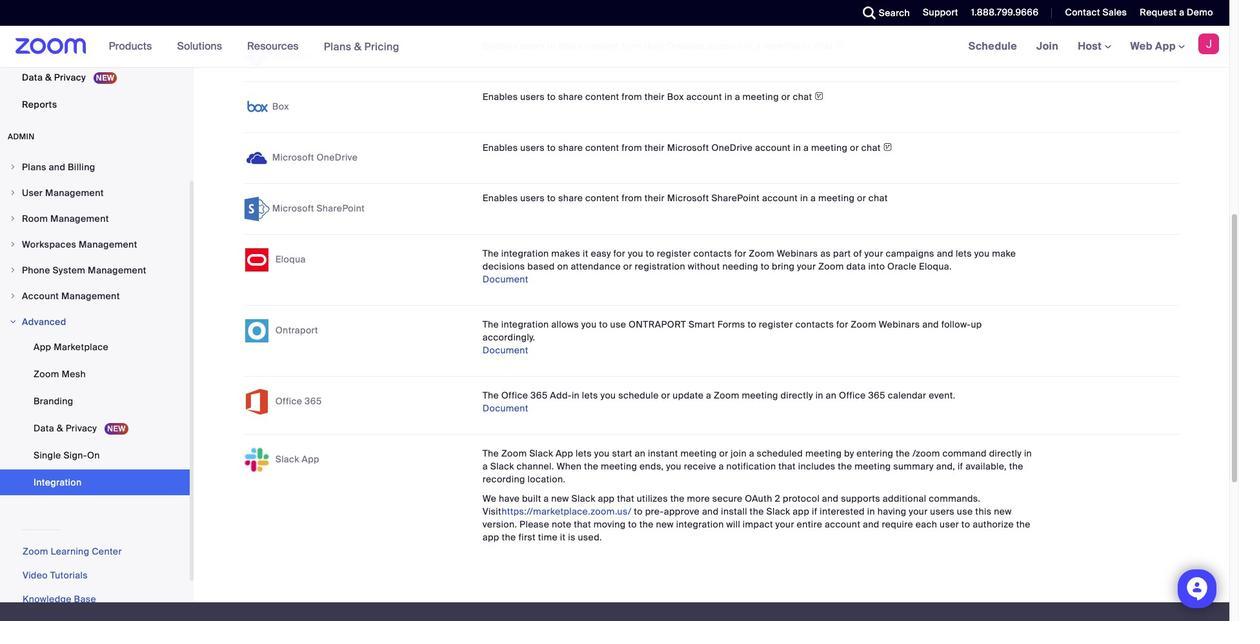 Task type: vqa. For each thing, say whether or not it's contained in the screenshot.
Resources dropdown button
yes



Task type: describe. For each thing, give the bounding box(es) containing it.
enables for enables users to share content from their microsoft onedrive account in a meeting or chat
[[483, 142, 518, 154]]

channel.
[[517, 461, 555, 473]]

zoom mesh
[[34, 369, 86, 380]]

dropbox image
[[244, 43, 270, 69]]

video tutorials
[[23, 570, 88, 582]]

contact sales
[[1066, 6, 1128, 18]]

that inside the zoom slack app lets you start an instant meeting or join a scheduled meeting by entering the /zoom command directly in a slack channel. when the meeting ends, you receive a notification that includes the meeting summary and, if available, the recording location.
[[779, 461, 796, 473]]

right image for workspaces
[[9, 241, 17, 249]]

the down version. at the bottom left of the page
[[502, 532, 516, 544]]

additional
[[883, 494, 927, 505]]

2 vertical spatial new
[[656, 519, 674, 531]]

0 horizontal spatial office
[[276, 396, 302, 407]]

single sign-on
[[34, 450, 100, 462]]

your right bring
[[798, 261, 816, 273]]

plans & pricing
[[324, 40, 400, 53]]

the for the integration makes it easy for you to register contacts for zoom webinars as part of your campaigns and lets you make decisions based on attendance or registration without needing to bring your zoom data into oracle eloqua.
[[483, 248, 499, 260]]

right image for account management
[[9, 293, 17, 300]]

account inside enables users to share content from their microsoft onedrive account in a meeting or chat application
[[756, 142, 791, 154]]

meeting down entering
[[855, 461, 891, 473]]

microsoft sharepoint image
[[244, 196, 270, 222]]

microsoft right microsoft onedrive image
[[272, 152, 314, 163]]

it inside the integration makes it easy for you to register contacts for zoom webinars as part of your campaigns and lets you make decisions based on attendance or registration without needing to bring your zoom data into oracle eloqua. document
[[583, 248, 589, 260]]

you down the instant
[[667, 461, 682, 473]]

share for enables users to share content from their box account in a meeting or chat
[[559, 91, 583, 103]]

meeting up enables users to share content from their box account in a meeting or chat application at the top of the page
[[764, 40, 800, 52]]

as
[[821, 248, 831, 260]]

meeting up the part
[[819, 193, 855, 204]]

plans and billing menu item
[[0, 155, 190, 180]]

share for enables users to share content from their microsoft sharepoint account in a meeting or chat
[[559, 193, 583, 204]]

lets inside the zoom slack app lets you start an instant meeting or join a scheduled meeting by entering the /zoom command directly in a slack channel. when the meeting ends, you receive a notification that includes the meeting summary and, if available, the recording location.
[[576, 448, 592, 460]]

user management menu item
[[0, 181, 190, 205]]

products button
[[109, 26, 158, 67]]

knowledge
[[23, 594, 72, 606]]

meeting inside the office 365 add-in lets you schedule or update a zoom meeting directly in an office 365 calendar event. document
[[742, 390, 779, 402]]

visit
[[483, 506, 502, 518]]

users inside to pre-approve and install the slack app if interested in having your users use this new version. please note that moving to the new integration will impact your entire account and require each user to authorize the app the first time it is used.
[[931, 506, 955, 518]]

authorize
[[973, 519, 1015, 531]]

demo
[[1188, 6, 1214, 18]]

right image for phone
[[9, 267, 17, 275]]

users for enables users to share content from their microsoft sharepoint account in a meeting or chat
[[521, 193, 545, 204]]

slack inside to pre-approve and install the slack app if interested in having your users use this new version. please note that moving to the new integration will impact your entire account and require each user to authorize the app the first time it is used.
[[767, 506, 791, 518]]

meeting down start
[[601, 461, 638, 473]]

right image for user management
[[9, 189, 17, 197]]

oracle
[[888, 261, 917, 273]]

phone system management
[[22, 265, 146, 277]]

you inside the office 365 add-in lets you schedule or update a zoom meeting directly in an office 365 calendar event. document
[[601, 390, 616, 402]]

your up into
[[865, 248, 884, 260]]

0 horizontal spatial dropbox
[[272, 50, 310, 61]]

meeting up the "receive"
[[681, 448, 717, 460]]

search button
[[854, 0, 914, 26]]

slack image
[[244, 448, 270, 473]]

content for enables users to share content from their box account in a meeting or chat
[[586, 91, 620, 103]]

admin
[[8, 132, 35, 142]]

content for enables users to share content from their dropbox account in a meeting or chat
[[586, 40, 620, 52]]

schedule
[[969, 39, 1018, 53]]

https://marketplace.zoom.us/
[[502, 506, 632, 518]]

settings link
[[0, 38, 190, 63]]

into
[[869, 261, 886, 273]]

enables users to share content from their microsoft onedrive account in a meeting or chat application
[[483, 141, 1100, 155]]

ontraport image
[[244, 318, 270, 344]]

slack inside we have built a new slack app that utilizes the more secure oauth 2 protocol and supports additional commands. visit
[[572, 494, 596, 505]]

time
[[538, 532, 558, 544]]

phone system management menu item
[[0, 258, 190, 283]]

banner containing products
[[0, 26, 1230, 68]]

pre-
[[646, 506, 664, 518]]

we have built a new slack app that utilizes the more secure oauth 2 protocol and supports additional commands. visit
[[483, 494, 981, 518]]

their for enables users to share content from their dropbox account in a meeting or chat
[[645, 40, 665, 52]]

right image for room management
[[9, 215, 17, 223]]

zoom inside the zoom slack app lets you start an instant meeting or join a scheduled meeting by entering the /zoom command directly in a slack channel. when the meeting ends, you receive a notification that includes the meeting summary and, if available, the recording location.
[[502, 448, 527, 460]]

user
[[940, 519, 960, 531]]

document link for the integration makes it easy for you to register contacts for zoom webinars as part of your campaigns and lets you make decisions based on attendance or registration without needing to bring your zoom data into oracle eloqua. document
[[483, 274, 529, 286]]

1 data & privacy link from the top
[[0, 65, 190, 91]]

enables users to share content from their microsoft sharepoint account in a meeting or chat
[[483, 193, 888, 204]]

2 vertical spatial app
[[483, 532, 500, 544]]

account management
[[22, 291, 120, 302]]

includes
[[799, 461, 836, 473]]

enables users to share content from their box account in a meeting or chat
[[483, 91, 813, 103]]

& inside advanced menu
[[57, 423, 63, 435]]

on
[[558, 261, 569, 273]]

phone
[[22, 265, 50, 277]]

a inside the office 365 add-in lets you schedule or update a zoom meeting directly in an office 365 calendar event. document
[[707, 390, 712, 402]]

1.888.799.9666
[[972, 6, 1039, 18]]

1 horizontal spatial office
[[502, 390, 528, 402]]

the inside the zoom slack app lets you start an instant meeting or join a scheduled meeting by entering the /zoom command directly in a slack channel. when the meeting ends, you receive a notification that includes the meeting summary and, if available, the recording location.
[[483, 448, 499, 460]]

enables for enables users to share content from their dropbox account in a meeting or chat
[[483, 40, 518, 52]]

microsoft sharepoint
[[272, 203, 365, 214]]

update
[[673, 390, 704, 402]]

zoom up needing
[[749, 248, 775, 260]]

2
[[775, 494, 781, 505]]

privacy inside advanced menu
[[66, 423, 97, 435]]

center
[[92, 546, 122, 558]]

support
[[924, 6, 959, 18]]

that inside we have built a new slack app that utilizes the more secure oauth 2 protocol and supports additional commands. visit
[[617, 494, 635, 505]]

in inside to pre-approve and install the slack app if interested in having your users use this new version. please note that moving to the new integration will impact your entire account and require each user to authorize the app the first time it is used.
[[868, 506, 876, 518]]

host
[[1079, 39, 1105, 53]]

room
[[22, 213, 48, 225]]

install
[[721, 506, 748, 518]]

if inside the zoom slack app lets you start an instant meeting or join a scheduled meeting by entering the /zoom command directly in a slack channel. when the meeting ends, you receive a notification that includes the meeting summary and, if available, the recording location.
[[958, 461, 964, 473]]

the for the integration allows you to use ontraport smart forms to register contacts for zoom webinars and follow-up accordingly.
[[483, 319, 499, 331]]

you left make
[[975, 248, 990, 260]]

directly inside the zoom slack app lets you start an instant meeting or join a scheduled meeting by entering the /zoom command directly in a slack channel. when the meeting ends, you receive a notification that includes the meeting summary and, if available, the recording location.
[[990, 448, 1022, 460]]

the office 365 add-in lets you schedule or update a zoom meeting directly in an office 365 calendar event. document
[[483, 390, 956, 415]]

ontraport
[[276, 325, 318, 336]]

video tutorials link
[[23, 570, 88, 582]]

meeting up enables users to share content from their microsoft onedrive account in a meeting or chat application
[[743, 91, 779, 103]]

note
[[552, 519, 572, 531]]

webinars inside the integration allows you to use ontraport smart forms to register contacts for zoom webinars and follow-up accordingly. document
[[879, 319, 921, 331]]

web app
[[1131, 39, 1177, 53]]

branding link
[[0, 389, 190, 415]]

management for account management
[[61, 291, 120, 302]]

by
[[845, 448, 855, 460]]

marketplace
[[54, 342, 109, 353]]

slack right the slack image
[[276, 454, 300, 466]]

scheduler link
[[0, 10, 190, 36]]

oauth
[[745, 494, 773, 505]]

will
[[727, 519, 741, 531]]

have
[[499, 494, 520, 505]]

account inside to pre-approve and install the slack app if interested in having your users use this new version. please note that moving to the new integration will impact your entire account and require each user to authorize the app the first time it is used.
[[825, 519, 861, 531]]

web
[[1131, 39, 1153, 53]]

resources button
[[247, 26, 305, 67]]

contacts inside the integration makes it easy for you to register contacts for zoom webinars as part of your campaigns and lets you make decisions based on attendance or registration without needing to bring your zoom data into oracle eloqua. document
[[694, 248, 732, 260]]

admin menu menu
[[0, 155, 190, 499]]

microsoft right microsoft sharepoint image at the left
[[272, 203, 314, 214]]

app inside we have built a new slack app that utilizes the more secure oauth 2 protocol and supports additional commands. visit
[[598, 494, 615, 505]]

for inside the integration allows you to use ontraport smart forms to register contacts for zoom webinars and follow-up accordingly. document
[[837, 319, 849, 331]]

ends,
[[640, 461, 664, 473]]

enables users to share content from their dropbox account in a meeting or chat
[[483, 40, 834, 52]]

box image
[[244, 94, 270, 120]]

microsoft onedrive image
[[244, 145, 270, 171]]

join
[[731, 448, 747, 460]]

microsoft down enables users to share content from their microsoft onedrive account in a meeting or chat
[[668, 193, 709, 204]]

video
[[23, 570, 48, 582]]

a inside we have built a new slack app that utilizes the more secure oauth 2 protocol and supports additional commands. visit
[[544, 494, 549, 505]]

in inside the zoom slack app lets you start an instant meeting or join a scheduled meeting by entering the /zoom command directly in a slack channel. when the meeting ends, you receive a notification that includes the meeting summary and, if available, the recording location.
[[1025, 448, 1033, 460]]

that inside to pre-approve and install the slack app if interested in having your users use this new version. please note that moving to the new integration will impact your entire account and require each user to authorize the app the first time it is used.
[[574, 519, 592, 531]]

solutions
[[177, 39, 222, 53]]

version.
[[483, 519, 518, 531]]

you left start
[[595, 448, 610, 460]]

the inside we have built a new slack app that utilizes the more secure oauth 2 protocol and supports additional commands. visit
[[671, 494, 685, 505]]

schedule
[[619, 390, 659, 402]]

management for user management
[[45, 187, 104, 199]]

users for enables users to share content from their box account in a meeting or chat
[[521, 91, 545, 103]]

the right available,
[[1010, 461, 1024, 473]]

smart
[[689, 319, 715, 331]]

campaigns
[[886, 248, 935, 260]]

0 horizontal spatial box
[[272, 101, 289, 112]]

their for enables users to share content from their microsoft sharepoint account in a meeting or chat
[[645, 193, 665, 204]]

command
[[943, 448, 987, 460]]

slack up "recording"
[[491, 461, 515, 473]]

2 data & privacy link from the top
[[0, 416, 190, 442]]

commands.
[[929, 494, 981, 505]]

0 horizontal spatial onedrive
[[317, 152, 358, 163]]

supports
[[842, 494, 881, 505]]

available,
[[966, 461, 1007, 473]]

zoom learning center link
[[23, 546, 122, 558]]

webinars inside the integration makes it easy for you to register contacts for zoom webinars as part of your campaigns and lets you make decisions based on attendance or registration without needing to bring your zoom data into oracle eloqua. document
[[777, 248, 819, 260]]

workspaces management
[[22, 239, 137, 251]]

their for enables users to share content from their microsoft onedrive account in a meeting or chat
[[645, 142, 665, 154]]

the down by
[[838, 461, 853, 473]]

location.
[[528, 474, 566, 486]]

branding
[[34, 396, 73, 408]]

from for enables users to share content from their box account in a meeting or chat
[[622, 91, 643, 103]]

privacy inside personal menu menu
[[54, 72, 86, 83]]

event.
[[929, 390, 956, 402]]

enables for enables users to share content from their microsoft sharepoint account in a meeting or chat
[[483, 193, 518, 204]]

require
[[882, 519, 914, 531]]

contact
[[1066, 6, 1101, 18]]

document inside the integration makes it easy for you to register contacts for zoom webinars as part of your campaigns and lets you make decisions based on attendance or registration without needing to bring your zoom data into oracle eloqua. document
[[483, 274, 529, 286]]

from for enables users to share content from their microsoft onedrive account in a meeting or chat
[[622, 142, 643, 154]]

each
[[916, 519, 938, 531]]

enables for enables users to share content from their box account in a meeting or chat
[[483, 91, 518, 103]]

data inside personal menu menu
[[22, 72, 43, 83]]

scheduler
[[22, 18, 67, 29]]

on
[[87, 450, 100, 462]]

account
[[22, 291, 59, 302]]

and down the having
[[863, 519, 880, 531]]

slack up channel.
[[530, 448, 554, 460]]

the up summary
[[896, 448, 911, 460]]

base
[[74, 594, 96, 606]]

right image inside advanced menu item
[[9, 318, 17, 326]]

/zoom
[[913, 448, 941, 460]]

used.
[[578, 532, 602, 544]]

the up impact
[[750, 506, 764, 518]]



Task type: locate. For each thing, give the bounding box(es) containing it.
1 horizontal spatial new
[[656, 519, 674, 531]]

an
[[826, 390, 837, 402], [635, 448, 646, 460]]

0 vertical spatial version image
[[815, 90, 824, 103]]

banner
[[0, 26, 1230, 68]]

1 vertical spatial &
[[45, 72, 52, 83]]

integration down approve
[[677, 519, 724, 531]]

1 from from the top
[[622, 40, 643, 52]]

1 enables from the top
[[483, 40, 518, 52]]

an inside the office 365 add-in lets you schedule or update a zoom meeting directly in an office 365 calendar event. document
[[826, 390, 837, 402]]

& down branding
[[57, 423, 63, 435]]

that left the utilizes
[[617, 494, 635, 505]]

the up decisions
[[483, 248, 499, 260]]

0 vertical spatial that
[[779, 461, 796, 473]]

new down pre-
[[656, 519, 674, 531]]

zoom inside advanced menu
[[34, 369, 59, 380]]

entering
[[857, 448, 894, 460]]

data & privacy inside personal menu menu
[[22, 72, 88, 83]]

new inside we have built a new slack app that utilizes the more secure oauth 2 protocol and supports additional commands. visit
[[552, 494, 570, 505]]

2 content from the top
[[586, 91, 620, 103]]

0 horizontal spatial &
[[45, 72, 52, 83]]

app inside "meetings" navigation
[[1156, 39, 1177, 53]]

plans for plans and billing
[[22, 162, 46, 173]]

version image for enables users to share content from their box account in a meeting or chat
[[815, 90, 824, 103]]

document link for the integration allows you to use ontraport smart forms to register contacts for zoom webinars and follow-up accordingly. document
[[483, 345, 529, 357]]

your
[[865, 248, 884, 260], [798, 261, 816, 273], [909, 506, 928, 518], [776, 519, 795, 531]]

zoom inside the office 365 add-in lets you schedule or update a zoom meeting directly in an office 365 calendar event. document
[[714, 390, 740, 402]]

dropbox right dropbox icon
[[272, 50, 310, 61]]

2 vertical spatial right image
[[9, 318, 17, 326]]

3 share from the top
[[559, 142, 583, 154]]

0 horizontal spatial an
[[635, 448, 646, 460]]

1 vertical spatial if
[[812, 506, 818, 518]]

365 left add-
[[531, 390, 548, 402]]

0 vertical spatial &
[[354, 40, 362, 53]]

or inside the zoom slack app lets you start an instant meeting or join a scheduled meeting by entering the /zoom command directly in a slack channel. when the meeting ends, you receive a notification that includes the meeting summary and, if available, the recording location.
[[720, 448, 729, 460]]

app up when
[[556, 448, 574, 460]]

right image for plans and billing
[[9, 164, 17, 171]]

right image inside workspaces management menu item
[[9, 241, 17, 249]]

product information navigation
[[99, 26, 409, 68]]

knowledge base
[[23, 594, 96, 606]]

integration for makes
[[502, 248, 549, 260]]

single
[[34, 450, 61, 462]]

2 right image from the top
[[9, 267, 17, 275]]

1 horizontal spatial use
[[958, 506, 974, 518]]

register right forms
[[759, 319, 794, 331]]

plans up user at the left of page
[[22, 162, 46, 173]]

0 vertical spatial directly
[[781, 390, 814, 402]]

2 horizontal spatial office
[[840, 390, 866, 402]]

use down commands.
[[958, 506, 974, 518]]

4 content from the top
[[586, 193, 620, 204]]

1 vertical spatial that
[[617, 494, 635, 505]]

or
[[803, 40, 812, 52], [782, 91, 791, 103], [851, 142, 860, 154], [858, 193, 867, 204], [624, 261, 633, 273], [662, 390, 671, 402], [720, 448, 729, 460]]

content for enables users to share content from their microsoft onedrive account in a meeting or chat
[[586, 142, 620, 154]]

lets up when
[[576, 448, 592, 460]]

and,
[[937, 461, 956, 473]]

3 enables from the top
[[483, 142, 518, 154]]

1 horizontal spatial it
[[583, 248, 589, 260]]

version image for enables users to share content from their microsoft onedrive account in a meeting or chat
[[884, 141, 893, 154]]

1 vertical spatial use
[[958, 506, 974, 518]]

4 the from the top
[[483, 448, 499, 460]]

2 horizontal spatial for
[[837, 319, 849, 331]]

1 vertical spatial plans
[[22, 162, 46, 173]]

4 from from the top
[[622, 193, 643, 204]]

user
[[22, 187, 43, 199]]

your left entire
[[776, 519, 795, 531]]

0 vertical spatial integration
[[502, 248, 549, 260]]

1 right image from the top
[[9, 241, 17, 249]]

0 vertical spatial document link
[[483, 274, 529, 286]]

right image inside room management menu item
[[9, 215, 17, 223]]

1 vertical spatial an
[[635, 448, 646, 460]]

meeting up includes
[[806, 448, 842, 460]]

2 share from the top
[[559, 91, 583, 103]]

1 horizontal spatial dropbox
[[668, 40, 705, 52]]

app inside advanced menu
[[34, 342, 51, 353]]

slack up https://marketplace.zoom.us/ link
[[572, 494, 596, 505]]

right image inside the plans and billing menu item
[[9, 164, 17, 171]]

if
[[958, 461, 964, 473], [812, 506, 818, 518]]

slack down 2
[[767, 506, 791, 518]]

system
[[53, 265, 85, 277]]

0 horizontal spatial use
[[611, 319, 627, 331]]

you inside the integration allows you to use ontraport smart forms to register contacts for zoom webinars and follow-up accordingly. document
[[582, 319, 597, 331]]

app down protocol
[[793, 506, 810, 518]]

2 right image from the top
[[9, 189, 17, 197]]

the down pre-
[[640, 519, 654, 531]]

slack app
[[276, 454, 320, 466]]

data
[[847, 261, 867, 273]]

right image left advanced
[[9, 318, 17, 326]]

room management menu item
[[0, 207, 190, 231]]

you up registration at the top of the page
[[628, 248, 644, 260]]

microsoft up "enables users to share content from their microsoft sharepoint account in a meeting or chat"
[[668, 142, 709, 154]]

if inside to pre-approve and install the slack app if interested in having your users use this new version. please note that moving to the new integration will impact your entire account and require each user to authorize the app the first time it is used.
[[812, 506, 818, 518]]

meeting down enables users to share content from their box account in a meeting or chat application at the top of the page
[[812, 142, 848, 154]]

1 vertical spatial app
[[793, 506, 810, 518]]

from for enables users to share content from their dropbox account in a meeting or chat
[[622, 40, 643, 52]]

summary
[[894, 461, 934, 473]]

privacy down zoom logo
[[54, 72, 86, 83]]

plans inside menu item
[[22, 162, 46, 173]]

1 vertical spatial register
[[759, 319, 794, 331]]

365 right office365 icon
[[305, 396, 322, 407]]

join
[[1037, 39, 1059, 53]]

version image
[[815, 90, 824, 103], [884, 141, 893, 154]]

the up approve
[[671, 494, 685, 505]]

right image left user at the left of page
[[9, 189, 17, 197]]

0 vertical spatial register
[[657, 248, 692, 260]]

1 vertical spatial data
[[34, 423, 54, 435]]

their for enables users to share content from their box account in a meeting or chat
[[645, 91, 665, 103]]

support link
[[914, 0, 962, 26], [924, 6, 959, 18]]

1 vertical spatial it
[[560, 532, 566, 544]]

register up registration at the top of the page
[[657, 248, 692, 260]]

1 horizontal spatial webinars
[[879, 319, 921, 331]]

eloqua image
[[244, 247, 270, 273]]

office left add-
[[502, 390, 528, 402]]

4 their from the top
[[645, 193, 665, 204]]

data & privacy link up reports link
[[0, 65, 190, 91]]

0 vertical spatial app
[[598, 494, 615, 505]]

users for enables users to share content from their dropbox account in a meeting or chat
[[521, 40, 545, 52]]

microsoft onedrive
[[272, 152, 358, 163]]

calendar
[[888, 390, 927, 402]]

0 vertical spatial webinars
[[777, 248, 819, 260]]

data & privacy inside advanced menu
[[34, 423, 99, 435]]

3 document link from the top
[[483, 403, 529, 415]]

1 horizontal spatial &
[[57, 423, 63, 435]]

use inside to pre-approve and install the slack app if interested in having your users use this new version. please note that moving to the new integration will impact your entire account and require each user to authorize the app the first time it is used.
[[958, 506, 974, 518]]

for down data
[[837, 319, 849, 331]]

0 vertical spatial it
[[583, 248, 589, 260]]

0 horizontal spatial new
[[552, 494, 570, 505]]

add-
[[550, 390, 572, 402]]

0 horizontal spatial that
[[574, 519, 592, 531]]

0 horizontal spatial for
[[614, 248, 626, 260]]

0 vertical spatial plans
[[324, 40, 352, 53]]

0 horizontal spatial webinars
[[777, 248, 819, 260]]

0 horizontal spatial 365
[[305, 396, 322, 407]]

1 horizontal spatial directly
[[990, 448, 1022, 460]]

1 their from the top
[[645, 40, 665, 52]]

1 vertical spatial new
[[995, 506, 1012, 518]]

enables users to share content from their box account in a meeting or chat application
[[483, 90, 1100, 104]]

app up moving
[[598, 494, 615, 505]]

secure
[[713, 494, 743, 505]]

it inside to pre-approve and install the slack app if interested in having your users use this new version. please note that moving to the new integration will impact your entire account and require each user to authorize the app the first time it is used.
[[560, 532, 566, 544]]

instant
[[648, 448, 679, 460]]

1 content from the top
[[586, 40, 620, 52]]

account management menu item
[[0, 284, 190, 309]]

directly up scheduled
[[781, 390, 814, 402]]

advanced menu
[[0, 335, 190, 497]]

integration up the accordingly.
[[502, 319, 549, 331]]

1 horizontal spatial register
[[759, 319, 794, 331]]

profile picture image
[[1199, 34, 1220, 54]]

integration
[[34, 477, 82, 489]]

tutorials
[[50, 570, 88, 582]]

account inside enables users to share content from their box account in a meeting or chat application
[[687, 91, 723, 103]]

1 vertical spatial directly
[[990, 448, 1022, 460]]

more
[[687, 494, 710, 505]]

share for enables users to share content from their dropbox account in a meeting or chat
[[559, 40, 583, 52]]

2 horizontal spatial 365
[[869, 390, 886, 402]]

when
[[557, 461, 582, 473]]

1 right image from the top
[[9, 164, 17, 171]]

office left calendar
[[840, 390, 866, 402]]

directly up available,
[[990, 448, 1022, 460]]

1 horizontal spatial box
[[668, 91, 684, 103]]

1 vertical spatial lets
[[582, 390, 599, 402]]

of
[[854, 248, 863, 260]]

app down version. at the bottom left of the page
[[483, 532, 500, 544]]

3 right image from the top
[[9, 318, 17, 326]]

lets inside the integration makes it easy for you to register contacts for zoom webinars as part of your campaigns and lets you make decisions based on attendance or registration without needing to bring your zoom data into oracle eloqua. document
[[956, 248, 973, 260]]

use inside the integration allows you to use ontraport smart forms to register contacts for zoom webinars and follow-up accordingly. document
[[611, 319, 627, 331]]

for right the easy
[[614, 248, 626, 260]]

the
[[896, 448, 911, 460], [584, 461, 599, 473], [838, 461, 853, 473], [1010, 461, 1024, 473], [671, 494, 685, 505], [750, 506, 764, 518], [640, 519, 654, 531], [1017, 519, 1031, 531], [502, 532, 516, 544]]

data inside advanced menu
[[34, 423, 54, 435]]

sales
[[1103, 6, 1128, 18]]

2 horizontal spatial app
[[793, 506, 810, 518]]

right image inside account management menu item
[[9, 293, 17, 300]]

2 horizontal spatial that
[[779, 461, 796, 473]]

data up reports
[[22, 72, 43, 83]]

recording
[[483, 474, 525, 486]]

is
[[568, 532, 576, 544]]

billing
[[68, 162, 95, 173]]

pricing
[[365, 40, 400, 53]]

registration
[[635, 261, 686, 273]]

office365 image
[[244, 390, 270, 415]]

integration for allows
[[502, 319, 549, 331]]

enables
[[483, 40, 518, 52], [483, 91, 518, 103], [483, 142, 518, 154], [483, 193, 518, 204]]

and down more
[[703, 506, 719, 518]]

0 vertical spatial contacts
[[694, 248, 732, 260]]

personal menu menu
[[0, 0, 190, 119]]

2 vertical spatial document
[[483, 403, 529, 415]]

right image
[[9, 164, 17, 171], [9, 189, 17, 197], [9, 215, 17, 223], [9, 293, 17, 300]]

and left billing at the left top of page
[[49, 162, 65, 173]]

1 vertical spatial document
[[483, 345, 529, 357]]

or inside the integration makes it easy for you to register contacts for zoom webinars as part of your campaigns and lets you make decisions based on attendance or registration without needing to bring your zoom data into oracle eloqua. document
[[624, 261, 633, 273]]

2 vertical spatial &
[[57, 423, 63, 435]]

interested
[[820, 506, 865, 518]]

contacts inside the integration allows you to use ontraport smart forms to register contacts for zoom webinars and follow-up accordingly. document
[[796, 319, 834, 331]]

webinars up bring
[[777, 248, 819, 260]]

0 horizontal spatial register
[[657, 248, 692, 260]]

0 vertical spatial an
[[826, 390, 837, 402]]

data & privacy link
[[0, 65, 190, 91], [0, 416, 190, 442]]

it left the easy
[[583, 248, 589, 260]]

plans for plans & pricing
[[324, 40, 352, 53]]

products
[[109, 39, 152, 53]]

their down enables users to share content from their dropbox account in a meeting or chat
[[645, 91, 665, 103]]

and up eloqua.
[[937, 248, 954, 260]]

right image left phone
[[9, 267, 17, 275]]

notification
[[727, 461, 777, 473]]

or inside the office 365 add-in lets you schedule or update a zoom meeting directly in an office 365 calendar event. document
[[662, 390, 671, 402]]

3 from from the top
[[622, 142, 643, 154]]

1 vertical spatial right image
[[9, 267, 17, 275]]

reports link
[[0, 92, 190, 118]]

the inside the office 365 add-in lets you schedule or update a zoom meeting directly in an office 365 calendar event. document
[[483, 390, 499, 402]]

1 horizontal spatial for
[[735, 248, 747, 260]]

1 horizontal spatial version image
[[884, 141, 893, 154]]

1 vertical spatial contacts
[[796, 319, 834, 331]]

data
[[22, 72, 43, 83], [34, 423, 54, 435]]

box inside application
[[668, 91, 684, 103]]

1.888.799.9666 button
[[962, 0, 1043, 26], [972, 6, 1039, 18]]

new up https://marketplace.zoom.us/ link
[[552, 494, 570, 505]]

share for enables users to share content from their microsoft onedrive account in a meeting or chat
[[559, 142, 583, 154]]

0 vertical spatial document
[[483, 274, 529, 286]]

from for enables users to share content from their microsoft sharepoint account in a meeting or chat
[[622, 193, 643, 204]]

version image inside enables users to share content from their microsoft onedrive account in a meeting or chat application
[[884, 141, 893, 154]]

0 horizontal spatial sharepoint
[[317, 203, 365, 214]]

up
[[972, 319, 983, 331]]

document link for the office 365 add-in lets you schedule or update a zoom meeting directly in an office 365 calendar event. document
[[483, 403, 529, 415]]

office right office365 icon
[[276, 396, 302, 407]]

right image inside user management menu item
[[9, 189, 17, 197]]

zoom down as
[[819, 261, 845, 273]]

3 the from the top
[[483, 390, 499, 402]]

use
[[611, 319, 627, 331], [958, 506, 974, 518]]

management inside "menu item"
[[88, 265, 146, 277]]

0 vertical spatial new
[[552, 494, 570, 505]]

meeting up scheduled
[[742, 390, 779, 402]]

request a demo
[[1141, 6, 1214, 18]]

and inside menu item
[[49, 162, 65, 173]]

0 vertical spatial lets
[[956, 248, 973, 260]]

zoom logo image
[[15, 38, 86, 54]]

2 vertical spatial document link
[[483, 403, 529, 415]]

right image left workspaces
[[9, 241, 17, 249]]

3 their from the top
[[645, 142, 665, 154]]

and inside we have built a new slack app that utilizes the more secure oauth 2 protocol and supports additional commands. visit
[[823, 494, 839, 505]]

0 vertical spatial privacy
[[54, 72, 86, 83]]

1 share from the top
[[559, 40, 583, 52]]

their down enables users to share content from their microsoft onedrive account in a meeting or chat
[[645, 193, 665, 204]]

app marketplace link
[[0, 335, 190, 360]]

& inside the product information navigation
[[354, 40, 362, 53]]

management down phone system management "menu item"
[[61, 291, 120, 302]]

first
[[519, 532, 536, 544]]

1 horizontal spatial plans
[[324, 40, 352, 53]]

0 horizontal spatial version image
[[815, 90, 824, 103]]

account
[[708, 40, 744, 52], [687, 91, 723, 103], [756, 142, 791, 154], [763, 193, 798, 204], [825, 519, 861, 531]]

0 vertical spatial right image
[[9, 241, 17, 249]]

allows
[[552, 319, 579, 331]]

share
[[559, 40, 583, 52], [559, 91, 583, 103], [559, 142, 583, 154], [559, 193, 583, 204]]

4 right image from the top
[[9, 293, 17, 300]]

box right the box icon on the left of page
[[272, 101, 289, 112]]

0 horizontal spatial it
[[560, 532, 566, 544]]

the right when
[[584, 461, 599, 473]]

version image inside enables users to share content from their box account in a meeting or chat application
[[815, 90, 824, 103]]

app down advanced
[[34, 342, 51, 353]]

2 vertical spatial integration
[[677, 519, 724, 531]]

the up "recording"
[[483, 448, 499, 460]]

zoom inside the integration allows you to use ontraport smart forms to register contacts for zoom webinars and follow-up accordingly. document
[[851, 319, 877, 331]]

the inside the integration allows you to use ontraport smart forms to register contacts for zoom webinars and follow-up accordingly. document
[[483, 319, 499, 331]]

3 right image from the top
[[9, 215, 17, 223]]

0 vertical spatial use
[[611, 319, 627, 331]]

an inside the zoom slack app lets you start an instant meeting or join a scheduled meeting by entering the /zoom command directly in a slack channel. when the meeting ends, you receive a notification that includes the meeting summary and, if available, the recording location.
[[635, 448, 646, 460]]

integration inside the integration makes it easy for you to register contacts for zoom webinars as part of your campaigns and lets you make decisions based on attendance or registration without needing to bring your zoom data into oracle eloqua. document
[[502, 248, 549, 260]]

document
[[483, 274, 529, 286], [483, 345, 529, 357], [483, 403, 529, 415]]

box
[[668, 91, 684, 103], [272, 101, 289, 112]]

users for enables users to share content from their microsoft onedrive account in a meeting or chat
[[521, 142, 545, 154]]

document inside the integration allows you to use ontraport smart forms to register contacts for zoom webinars and follow-up accordingly. document
[[483, 345, 529, 357]]

the right authorize
[[1017, 519, 1031, 531]]

app right the web
[[1156, 39, 1177, 53]]

make
[[993, 248, 1017, 260]]

document inside the office 365 add-in lets you schedule or update a zoom meeting directly in an office 365 calendar event. document
[[483, 403, 529, 415]]

management for workspaces management
[[79, 239, 137, 251]]

& down settings
[[45, 72, 52, 83]]

application
[[483, 0, 1100, 2]]

2 vertical spatial that
[[574, 519, 592, 531]]

zoom up video
[[23, 546, 48, 558]]

in
[[746, 40, 754, 52], [725, 91, 733, 103], [794, 142, 802, 154], [801, 193, 809, 204], [572, 390, 580, 402], [816, 390, 824, 402], [1025, 448, 1033, 460], [868, 506, 876, 518]]

3 document from the top
[[483, 403, 529, 415]]

1 horizontal spatial sharepoint
[[712, 193, 760, 204]]

the for the office 365 add-in lets you schedule or update a zoom meeting directly in an office 365 calendar event.
[[483, 390, 499, 402]]

microsoft
[[668, 142, 709, 154], [272, 152, 314, 163], [668, 193, 709, 204], [272, 203, 314, 214]]

it
[[583, 248, 589, 260], [560, 532, 566, 544]]

new
[[552, 494, 570, 505], [995, 506, 1012, 518], [656, 519, 674, 531]]

a
[[1180, 6, 1185, 18], [756, 40, 762, 52], [735, 91, 741, 103], [804, 142, 809, 154], [811, 193, 816, 204], [707, 390, 712, 402], [750, 448, 755, 460], [483, 461, 488, 473], [719, 461, 724, 473], [544, 494, 549, 505]]

your up each
[[909, 506, 928, 518]]

we
[[483, 494, 497, 505]]

2 horizontal spatial &
[[354, 40, 362, 53]]

0 horizontal spatial directly
[[781, 390, 814, 402]]

1 vertical spatial privacy
[[66, 423, 97, 435]]

zoom up channel.
[[502, 448, 527, 460]]

1 horizontal spatial app
[[598, 494, 615, 505]]

1 horizontal spatial contacts
[[796, 319, 834, 331]]

integration inside the integration allows you to use ontraport smart forms to register contacts for zoom webinars and follow-up accordingly. document
[[502, 319, 549, 331]]

& inside personal menu menu
[[45, 72, 52, 83]]

privacy up sign-
[[66, 423, 97, 435]]

1 horizontal spatial that
[[617, 494, 635, 505]]

users
[[521, 40, 545, 52], [521, 91, 545, 103], [521, 142, 545, 154], [521, 193, 545, 204], [931, 506, 955, 518]]

register inside the integration allows you to use ontraport smart forms to register contacts for zoom webinars and follow-up accordingly. document
[[759, 319, 794, 331]]

zoom learning center
[[23, 546, 122, 558]]

sign-
[[64, 450, 87, 462]]

app inside the zoom slack app lets you start an instant meeting or join a scheduled meeting by entering the /zoom command directly in a slack channel. when the meeting ends, you receive a notification that includes the meeting summary and, if available, the recording location.
[[556, 448, 574, 460]]

1 document from the top
[[483, 274, 529, 286]]

integration up based
[[502, 248, 549, 260]]

1 vertical spatial version image
[[884, 141, 893, 154]]

right image down admin at the left top
[[9, 164, 17, 171]]

right image left account
[[9, 293, 17, 300]]

content for enables users to share content from their microsoft sharepoint account in a meeting or chat
[[586, 193, 620, 204]]

0 vertical spatial data & privacy link
[[0, 65, 190, 91]]

contact sales link
[[1056, 0, 1131, 26], [1066, 6, 1128, 18]]

plans inside the product information navigation
[[324, 40, 352, 53]]

and inside the integration allows you to use ontraport smart forms to register contacts for zoom webinars and follow-up accordingly. document
[[923, 319, 940, 331]]

advanced menu item
[[0, 310, 190, 335]]

approve
[[664, 506, 700, 518]]

request
[[1141, 6, 1178, 18]]

0 horizontal spatial plans
[[22, 162, 46, 173]]

the integration allows you to use ontraport smart forms to register contacts for zoom webinars and follow-up accordingly. document
[[483, 319, 983, 357]]

2 document from the top
[[483, 345, 529, 357]]

app right the slack image
[[302, 454, 320, 466]]

365 left calendar
[[869, 390, 886, 402]]

2 from from the top
[[622, 91, 643, 103]]

zoom down data
[[851, 319, 877, 331]]

the down the accordingly.
[[483, 390, 499, 402]]

part
[[834, 248, 851, 260]]

2 the from the top
[[483, 319, 499, 331]]

the
[[483, 248, 499, 260], [483, 319, 499, 331], [483, 390, 499, 402], [483, 448, 499, 460]]

register inside the integration makes it easy for you to register contacts for zoom webinars as part of your campaigns and lets you make decisions based on attendance or registration without needing to bring your zoom data into oracle eloqua. document
[[657, 248, 692, 260]]

2 document link from the top
[[483, 345, 529, 357]]

onedrive inside application
[[712, 142, 753, 154]]

1 vertical spatial data & privacy
[[34, 423, 99, 435]]

entire
[[797, 519, 823, 531]]

microsoft inside enables users to share content from their microsoft onedrive account in a meeting or chat application
[[668, 142, 709, 154]]

contacts
[[694, 248, 732, 260], [796, 319, 834, 331]]

follow-
[[942, 319, 972, 331]]

dropbox up enables users to share content from their box account in a meeting or chat
[[668, 40, 705, 52]]

3 content from the top
[[586, 142, 620, 154]]

0 vertical spatial data & privacy
[[22, 72, 88, 83]]

4 enables from the top
[[483, 193, 518, 204]]

0 horizontal spatial if
[[812, 506, 818, 518]]

1 horizontal spatial if
[[958, 461, 964, 473]]

the up the accordingly.
[[483, 319, 499, 331]]

meetings navigation
[[959, 26, 1230, 68]]

right image inside phone system management "menu item"
[[9, 267, 17, 275]]

and inside the integration makes it easy for you to register contacts for zoom webinars as part of your campaigns and lets you make decisions based on attendance or registration without needing to bring your zoom data into oracle eloqua. document
[[937, 248, 954, 260]]

lets inside the office 365 add-in lets you schedule or update a zoom meeting directly in an office 365 calendar event. document
[[582, 390, 599, 402]]

0 vertical spatial if
[[958, 461, 964, 473]]

webinars
[[777, 248, 819, 260], [879, 319, 921, 331]]

data & privacy up single sign-on
[[34, 423, 99, 435]]

data & privacy down settings
[[22, 72, 88, 83]]

4 share from the top
[[559, 193, 583, 204]]

plans
[[324, 40, 352, 53], [22, 162, 46, 173]]

lets right add-
[[582, 390, 599, 402]]

1 horizontal spatial onedrive
[[712, 142, 753, 154]]

2 vertical spatial lets
[[576, 448, 592, 460]]

eloqua
[[276, 254, 306, 265]]

bring
[[772, 261, 795, 273]]

integration inside to pre-approve and install the slack app if interested in having your users use this new version. please note that moving to the new integration will impact your entire account and require each user to authorize the app the first time it is used.
[[677, 519, 724, 531]]

0 horizontal spatial contacts
[[694, 248, 732, 260]]

management down billing at the left top of page
[[45, 187, 104, 199]]

management up workspaces management at the left of page
[[50, 213, 109, 225]]

the inside the integration makes it easy for you to register contacts for zoom webinars as part of your campaigns and lets you make decisions based on attendance or registration without needing to bring your zoom data into oracle eloqua. document
[[483, 248, 499, 260]]

0 vertical spatial data
[[22, 72, 43, 83]]

management for room management
[[50, 213, 109, 225]]

2 enables from the top
[[483, 91, 518, 103]]

1 horizontal spatial an
[[826, 390, 837, 402]]

you left schedule
[[601, 390, 616, 402]]

workspaces management menu item
[[0, 233, 190, 257]]

start
[[612, 448, 633, 460]]

1 horizontal spatial 365
[[531, 390, 548, 402]]

1 vertical spatial data & privacy link
[[0, 416, 190, 442]]

use left ontraport
[[611, 319, 627, 331]]

2 their from the top
[[645, 91, 665, 103]]

1 vertical spatial integration
[[502, 319, 549, 331]]

the integration makes it easy for you to register contacts for zoom webinars as part of your campaigns and lets you make decisions based on attendance or registration without needing to bring your zoom data into oracle eloqua. document
[[483, 248, 1017, 286]]

their down enables users to share content from their box account in a meeting or chat
[[645, 142, 665, 154]]

right image
[[9, 241, 17, 249], [9, 267, 17, 275], [9, 318, 17, 326]]

data up single
[[34, 423, 54, 435]]

0 horizontal spatial app
[[483, 532, 500, 544]]

if down the command
[[958, 461, 964, 473]]

1 document link from the top
[[483, 274, 529, 286]]

management
[[45, 187, 104, 199], [50, 213, 109, 225], [79, 239, 137, 251], [88, 265, 146, 277], [61, 291, 120, 302]]

1 the from the top
[[483, 248, 499, 260]]

directly inside the office 365 add-in lets you schedule or update a zoom meeting directly in an office 365 calendar event. document
[[781, 390, 814, 402]]

workspaces
[[22, 239, 76, 251]]

needing
[[723, 261, 759, 273]]

zoom right update
[[714, 390, 740, 402]]



